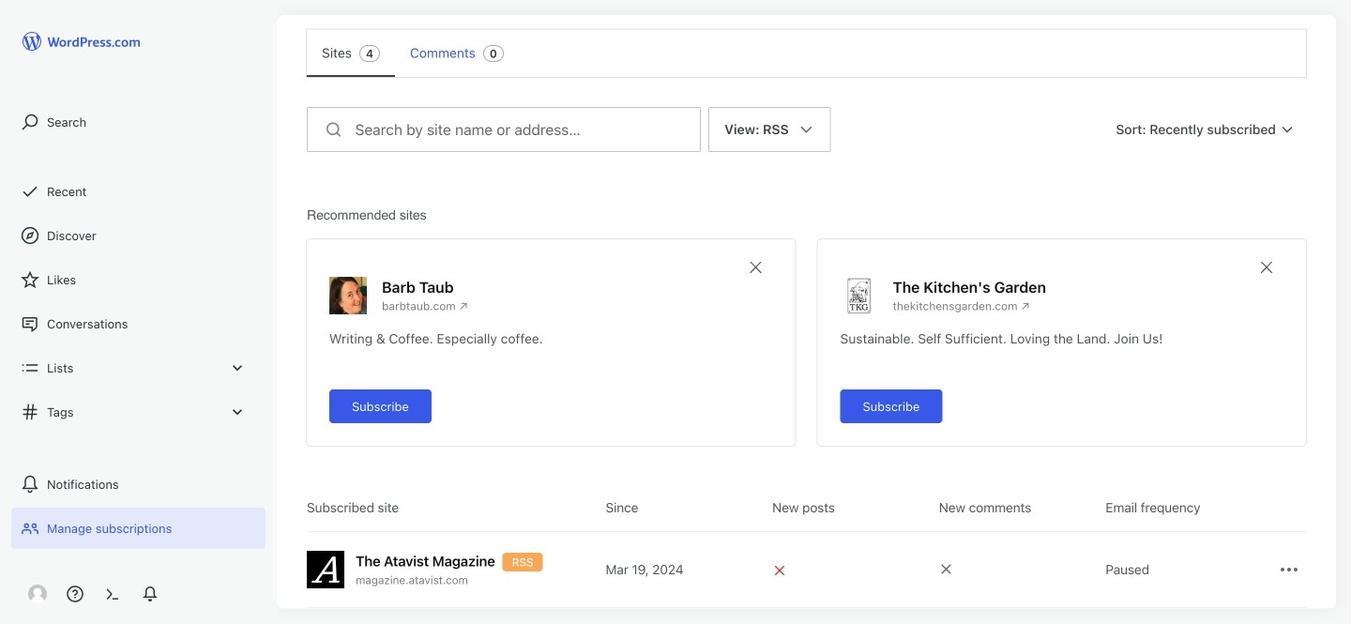 Task type: locate. For each thing, give the bounding box(es) containing it.
menu
[[307, 30, 1306, 77]]

Search search field
[[355, 108, 700, 151]]

keyboard_arrow_down image
[[228, 359, 247, 377]]

5 column header from the left
[[1106, 498, 1265, 517]]

1 dismiss this recommendation image from the left
[[747, 258, 765, 277]]

(opens in a new tab) element
[[459, 299, 468, 313], [1021, 299, 1030, 313]]

None search field
[[307, 107, 701, 152]]

1 horizontal spatial dismiss this recommendation image
[[1258, 258, 1276, 277]]

row
[[307, 498, 1306, 532], [307, 532, 1306, 608]]

0 horizontal spatial dismiss this recommendation image
[[747, 258, 765, 277]]

more actions image
[[1278, 558, 1301, 581]]

the atavist magazine image
[[307, 551, 344, 588]]

2 row from the top
[[307, 532, 1306, 608]]

3 column header from the left
[[772, 498, 932, 517]]

1 column header from the left
[[307, 498, 598, 517]]

cell
[[307, 551, 598, 588], [939, 558, 1098, 581], [772, 559, 932, 580], [1106, 560, 1265, 579]]

2 column header from the left
[[606, 498, 765, 517]]

dismiss this recommendation image
[[747, 258, 765, 277], [1258, 258, 1276, 277]]

main content
[[277, 0, 1336, 609]]

0 horizontal spatial (opens in a new tab) element
[[459, 299, 468, 313]]

1 horizontal spatial (opens in a new tab) element
[[1021, 299, 1030, 313]]

2 dismiss this recommendation image from the left
[[1258, 258, 1276, 277]]

2 (opens in a new tab) element from the left
[[1021, 299, 1030, 313]]

column header
[[307, 498, 598, 517], [606, 498, 765, 517], [772, 498, 932, 517], [939, 498, 1098, 517], [1106, 498, 1265, 517]]

table
[[307, 498, 1306, 608]]



Task type: describe. For each thing, give the bounding box(es) containing it.
barbdwyerdefense image
[[28, 585, 47, 603]]

keyboard_arrow_down image
[[228, 403, 247, 421]]

dismiss this recommendation image for second (opens in a new tab) element
[[1258, 258, 1276, 277]]

dismiss this recommendation image for 1st (opens in a new tab) element from left
[[747, 258, 765, 277]]

4 column header from the left
[[939, 498, 1098, 517]]

1 row from the top
[[307, 498, 1306, 532]]

1 (opens in a new tab) element from the left
[[459, 299, 468, 313]]



Task type: vqa. For each thing, say whether or not it's contained in the screenshot.
forging
no



